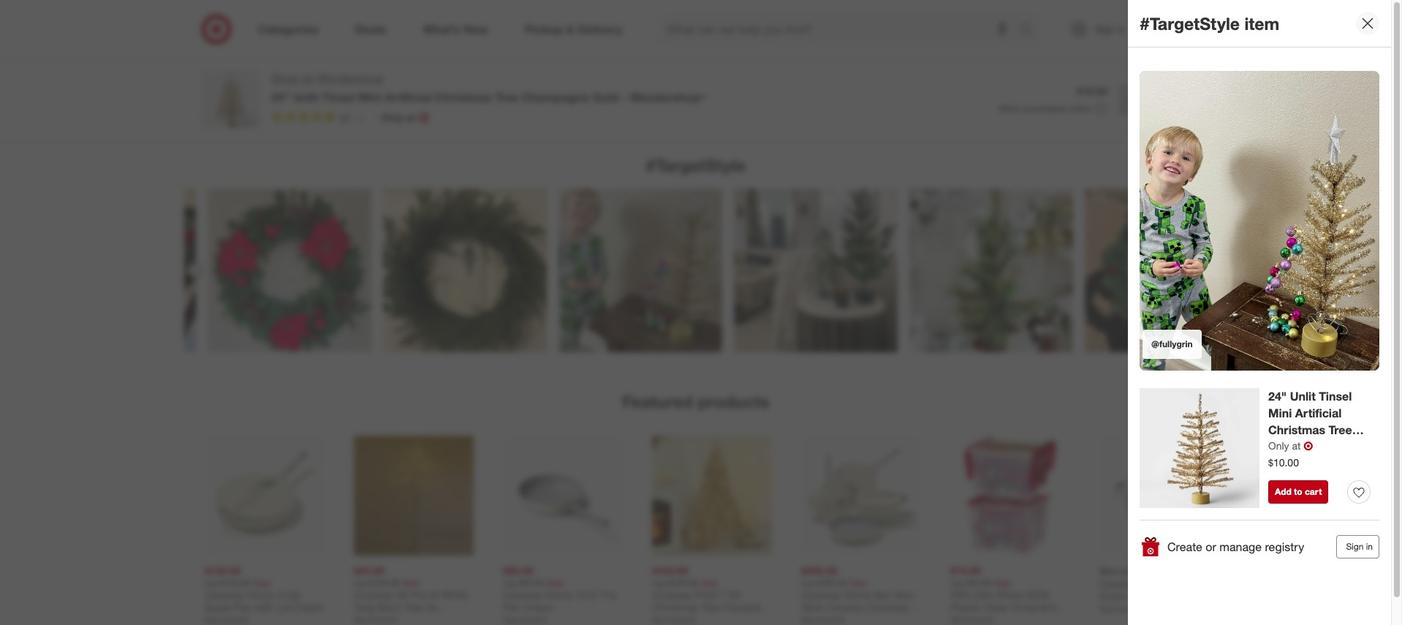 Task type: vqa. For each thing, say whether or not it's contained in the screenshot.
THE GIFT IDEAS link on the left top of the page
no



Task type: describe. For each thing, give the bounding box(es) containing it.
stick
[[801, 601, 824, 613]]

caraway home 4.5qt saute pan with lid cream image
[[204, 436, 324, 556]]

0 vertical spatial add to cart button
[[1120, 83, 1202, 116]]

$130.50 reg $145.00 sale caraway home 4.5qt saute pan with lid cream sponsored
[[204, 564, 324, 625]]

only for only at ¬
[[1269, 439, 1290, 452]]

unlit inside 24" unlit tinsel mini artificial christmas tree champagne gold - wondershop™
[[1291, 389, 1317, 404]]

price
[[1121, 564, 1146, 577]]

24" unlit tinsel mini artificial christmas tree champagne gold - wondershop™
[[1269, 389, 1366, 471]]

more
[[698, 88, 718, 99]]

wondershop
[[317, 71, 384, 86]]

10.5"
[[576, 588, 600, 601]]

sponsored down the $84.99
[[951, 614, 994, 625]]

24" unlit tinsel mini artificial christmas tree champagne gold - wondershop™ link
[[1269, 388, 1371, 471]]

snowy
[[681, 614, 712, 625]]

$85.50
[[503, 564, 533, 577]]

costway 5ft pre-lit white twig birch tree for christmas holiday w/ 72 led lights image
[[354, 436, 474, 556]]

mini inside shop all wondershop 24" unlit tinsel mini artificial christmas tree champagne gold - wondershop™
[[358, 90, 382, 104]]

gray
[[1195, 590, 1217, 602]]

$549.99
[[667, 577, 698, 588]]

$95.00
[[518, 577, 544, 588]]

artificial inside shop all wondershop 24" unlit tinsel mini artificial christmas tree champagne gold - wondershop™
[[385, 90, 432, 104]]

sponsored inside $130.50 reg $145.00 sale caraway home 4.5qt saute pan with lid cream sponsored
[[204, 614, 248, 625]]

image of 24" unlit tinsel mini artificial christmas tree champagne gold - wondershop™ image
[[201, 70, 260, 129]]

only at
[[382, 111, 416, 123]]

dutch
[[1100, 590, 1127, 602]]

$395.00
[[817, 577, 848, 588]]

reg for costway prelit 7.5ft christmas tree flocked xmas snowy tree 4
[[652, 577, 665, 588]]

sale for 9pc
[[850, 577, 867, 588]]

show more button
[[487, 82, 905, 105]]

@fullygrin
[[1152, 339, 1194, 350]]

sale for pre-
[[403, 577, 420, 588]]

wondershop™ inside shop all wondershop 24" unlit tinsel mini artificial christmas tree champagne gold - wondershop™
[[630, 90, 707, 104]]

reg for caraway home 4.5qt saute pan with lid cream
[[204, 577, 217, 588]]

create or manage registry
[[1168, 539, 1305, 554]]

#targetstyle item dialog
[[1129, 0, 1403, 625]]

registry
[[1266, 539, 1305, 554]]

6.5qt
[[1172, 577, 1196, 590]]

pan for with
[[234, 601, 251, 613]]

costway for birch
[[354, 588, 393, 601]]

$84.99
[[966, 577, 992, 588]]

user image by @godrawks2001 image
[[383, 189, 547, 352]]

at for only at
[[406, 111, 416, 123]]

$74.99 reg $84.99 sale
[[951, 564, 1012, 588]]

4.5qt
[[277, 588, 301, 601]]

¬
[[1304, 439, 1314, 453]]

tree inside shop all wondershop 24" unlit tinsel mini artificial christmas tree champagne gold - wondershop™
[[495, 90, 519, 104]]

6 link
[[1161, 13, 1193, 45]]

caraway for $95.00
[[503, 588, 542, 601]]

91
[[340, 111, 352, 123]]

cream inside $130.50 reg $145.00 sale caraway home 4.5qt saute pan with lid cream sponsored
[[293, 601, 324, 613]]

7.5ft
[[721, 588, 741, 601]]

w/
[[440, 614, 451, 625]]

xmas
[[652, 614, 678, 625]]

#targetstyle for #targetstyle item
[[1140, 13, 1241, 33]]

lid for 6.5qt
[[1179, 590, 1193, 602]]

6
[[1183, 15, 1187, 24]]

cart inside see price in cart caraway home 6.5qt dutch oven with lid gray sponsored
[[1160, 564, 1180, 577]]

sale for 4.5qt
[[253, 577, 270, 588]]

see price in cart caraway home 6.5qt dutch oven with lid gray sponsored
[[1100, 564, 1217, 614]]

What can we help you find? suggestions appear below search field
[[659, 13, 1023, 45]]

$85.50 reg $95.00 sale caraway home 10.5" fry pan cream sponsored
[[503, 564, 617, 625]]

sponsored down $549.99
[[652, 614, 695, 625]]

user image by @lovinthis808 image
[[1085, 189, 1249, 352]]

@fullygrin button
[[1140, 71, 1380, 371]]

mini inside 24" unlit tinsel mini artificial christmas tree champagne gold - wondershop™
[[1269, 406, 1293, 420]]

0 horizontal spatial add
[[1129, 92, 1152, 107]]

ceramic
[[827, 601, 865, 613]]

cream inside $85.50 reg $95.00 sale caraway home 10.5" fry pan cream sponsored
[[523, 601, 554, 613]]

cookware
[[868, 601, 914, 613]]

caraway for in
[[1100, 577, 1139, 590]]

saute
[[204, 601, 231, 613]]

search button
[[1013, 13, 1048, 48]]

pre-
[[411, 588, 431, 601]]

birch
[[377, 601, 401, 613]]

add to cart inside #targetstyle item dialog
[[1276, 486, 1323, 497]]

purchased
[[1024, 103, 1066, 114]]

featured products
[[622, 391, 770, 412]]

- inside 24" unlit tinsel mini artificial christmas tree champagne gold - wondershop™
[[1269, 456, 1274, 471]]

oven
[[1130, 590, 1154, 602]]

featured
[[622, 391, 693, 412]]

5ft
[[396, 588, 408, 601]]

set
[[801, 614, 817, 625]]

tinsel inside 24" unlit tinsel mini artificial christmas tree champagne gold - wondershop™
[[1320, 389, 1353, 404]]

gold inside 24" unlit tinsel mini artificial christmas tree champagne gold - wondershop™
[[1340, 439, 1366, 454]]

white
[[441, 588, 468, 601]]

1 horizontal spatial add to cart button
[[1269, 481, 1329, 504]]

caraway for $145.00
[[204, 588, 244, 601]]

create
[[1168, 539, 1203, 554]]

sponsored inside $85.50 reg $95.00 sale caraway home 10.5" fry pan cream sponsored
[[503, 614, 546, 625]]

0 vertical spatial $10.00
[[1078, 85, 1108, 97]]

home for $95.00
[[545, 588, 573, 601]]

holiday
[[403, 614, 437, 625]]

caraway home 6.5qt dutch oven with lid gray image
[[1100, 436, 1220, 556]]

0 horizontal spatial user image by @fullygrin image
[[558, 189, 722, 352]]

sign in
[[1347, 541, 1374, 552]]

0 horizontal spatial add to cart
[[1129, 92, 1192, 107]]

caraway for $395.00
[[801, 588, 841, 601]]

products
[[698, 391, 770, 412]]

#targetstyle item
[[1140, 13, 1280, 33]]

sponsored inside see price in cart caraway home 6.5qt dutch oven with lid gray sponsored
[[1100, 603, 1143, 614]]

iris usa 2pack 60qt. plastic clear ornament storage box with hinged lid and dividers, clear/red image
[[951, 436, 1070, 556]]

sale for 10.5"
[[547, 577, 564, 588]]

user image by @coastiewifey image
[[32, 189, 196, 352]]

show more
[[674, 88, 718, 99]]

91 link
[[271, 110, 366, 127]]

user image by @universally_cute image
[[207, 189, 371, 352]]



Task type: locate. For each thing, give the bounding box(es) containing it.
home up oven
[[1142, 577, 1170, 590]]

sponsored down dutch
[[1100, 603, 1143, 614]]

0 horizontal spatial -
[[622, 90, 627, 104]]

- down only at ¬
[[1269, 456, 1274, 471]]

costway for xmas
[[652, 588, 692, 601]]

to down the '6' link
[[1155, 92, 1166, 107]]

in inside see price in cart caraway home 6.5qt dutch oven with lid gray sponsored
[[1148, 564, 1157, 577]]

4 sale from the left
[[701, 577, 718, 588]]

tree
[[495, 90, 519, 104], [1329, 423, 1353, 437], [404, 601, 423, 613], [702, 601, 721, 613], [714, 614, 733, 625]]

1 horizontal spatial wondershop™
[[1277, 456, 1354, 471]]

add to cart down the '6' link
[[1129, 92, 1192, 107]]

with inside $130.50 reg $145.00 sale caraway home 4.5qt saute pan with lid cream sponsored
[[254, 601, 273, 613]]

1 vertical spatial add
[[1276, 486, 1292, 497]]

caraway up the saute
[[204, 588, 244, 601]]

0 horizontal spatial to
[[1155, 92, 1166, 107]]

lid down 6.5qt
[[1179, 590, 1193, 602]]

0 horizontal spatial #targetstyle
[[646, 155, 746, 176]]

1 vertical spatial unlit
[[1291, 389, 1317, 404]]

1 horizontal spatial only
[[1269, 439, 1290, 452]]

in right price
[[1148, 564, 1157, 577]]

reg inside $45.99 reg $129.99 sale costway 5ft pre-lit white twig birch tree for christmas holiday w/
[[354, 577, 366, 588]]

artificial inside 24" unlit tinsel mini artificial christmas tree champagne gold - wondershop™
[[1296, 406, 1342, 420]]

champagne inside 24" unlit tinsel mini artificial christmas tree champagne gold - wondershop™
[[1269, 439, 1337, 454]]

24" inside 24" unlit tinsel mini artificial christmas tree champagne gold - wondershop™
[[1269, 389, 1287, 404]]

2 reg from the left
[[354, 577, 366, 588]]

pan inside $85.50 reg $95.00 sale caraway home 10.5" fry pan cream sponsored
[[503, 601, 520, 613]]

1 vertical spatial gold
[[1340, 439, 1366, 454]]

sale inside $85.50 reg $95.00 sale caraway home 10.5" fry pan cream sponsored
[[547, 577, 564, 588]]

reg down "$74.99"
[[951, 577, 963, 588]]

$355.50
[[801, 564, 838, 577]]

6 sale from the left
[[994, 577, 1012, 588]]

mini down "wondershop"
[[358, 90, 382, 104]]

#targetstyle
[[1140, 13, 1241, 33], [646, 155, 746, 176]]

sale right the $84.99
[[994, 577, 1012, 588]]

at left ¬
[[1293, 439, 1301, 452]]

cart down the '6' link
[[1169, 92, 1192, 107]]

at for only at ¬
[[1293, 439, 1301, 452]]

0 horizontal spatial unlit
[[293, 90, 319, 104]]

costway inside $45.99 reg $129.99 sale costway 5ft pre-lit white twig birch tree for christmas holiday w/
[[354, 588, 393, 601]]

lit
[[431, 588, 438, 601]]

$355.50 reg $395.00 sale caraway home 9pc non- stick ceramic cookware set cream
[[801, 564, 917, 625]]

0 vertical spatial champagne
[[522, 90, 590, 104]]

1 vertical spatial to
[[1295, 486, 1303, 497]]

pan right the saute
[[234, 601, 251, 613]]

24" unlit tinsel mini artificial christmas tree champagne gold - wondershop™ image
[[1140, 388, 1260, 508]]

0 vertical spatial unlit
[[293, 90, 319, 104]]

$74.99
[[951, 564, 981, 577]]

0 horizontal spatial lid
[[276, 601, 290, 613]]

with down 6.5qt
[[1157, 590, 1176, 602]]

2 pan from the left
[[503, 601, 520, 613]]

christmas inside $45.99 reg $129.99 sale costway 5ft pre-lit white twig birch tree for christmas holiday w/
[[354, 614, 400, 625]]

sale inside $45.99 reg $129.99 sale costway 5ft pre-lit white twig birch tree for christmas holiday w/
[[403, 577, 420, 588]]

0 horizontal spatial tinsel
[[322, 90, 355, 104]]

add right online
[[1129, 92, 1152, 107]]

5 reg from the left
[[801, 577, 814, 588]]

0 horizontal spatial with
[[254, 601, 273, 613]]

wondershop™ inside 24" unlit tinsel mini artificial christmas tree champagne gold - wondershop™
[[1277, 456, 1354, 471]]

mini
[[358, 90, 382, 104], [1269, 406, 1293, 420]]

champagne
[[522, 90, 590, 104], [1269, 439, 1337, 454]]

1 reg from the left
[[204, 577, 217, 588]]

1 horizontal spatial costway
[[652, 588, 692, 601]]

caraway up "stick"
[[801, 588, 841, 601]]

#targetstyle left the item
[[1140, 13, 1241, 33]]

24" up only at ¬
[[1269, 389, 1287, 404]]

sponsored down the saute
[[204, 614, 248, 625]]

in
[[1367, 541, 1374, 552], [1148, 564, 1157, 577]]

1 horizontal spatial with
[[1157, 590, 1176, 602]]

reg inside $130.50 reg $145.00 sale caraway home 4.5qt saute pan with lid cream sponsored
[[204, 577, 217, 588]]

0 horizontal spatial champagne
[[522, 90, 590, 104]]

costway down $163.99
[[652, 588, 692, 601]]

item
[[1245, 13, 1280, 33]]

in inside button
[[1367, 541, 1374, 552]]

2 horizontal spatial cream
[[820, 614, 850, 625]]

at
[[406, 111, 416, 123], [1293, 439, 1301, 452]]

home inside $130.50 reg $145.00 sale caraway home 4.5qt saute pan with lid cream sponsored
[[247, 588, 274, 601]]

caraway up dutch
[[1100, 577, 1139, 590]]

$163.99 reg $549.99 sale costway prelit 7.5ft christmas tree flocked xmas snowy tree 4
[[652, 564, 760, 625]]

4 reg from the left
[[652, 577, 665, 588]]

cream down '$95.00'
[[523, 601, 554, 613]]

artificial up only at
[[385, 90, 432, 104]]

0 horizontal spatial add to cart button
[[1120, 83, 1202, 116]]

shop all wondershop 24" unlit tinsel mini artificial christmas tree champagne gold - wondershop™
[[271, 71, 707, 104]]

home inside see price in cart caraway home 6.5qt dutch oven with lid gray sponsored
[[1142, 577, 1170, 590]]

1 vertical spatial tinsel
[[1320, 389, 1353, 404]]

1 vertical spatial artificial
[[1296, 406, 1342, 420]]

0 vertical spatial #targetstyle
[[1140, 13, 1241, 33]]

caraway inside $355.50 reg $395.00 sale caraway home 9pc non- stick ceramic cookware set cream
[[801, 588, 841, 601]]

1 horizontal spatial user image by @fullygrin image
[[1140, 71, 1380, 371]]

1 horizontal spatial -
[[1269, 456, 1274, 471]]

search
[[1013, 23, 1048, 38]]

1 vertical spatial wondershop™
[[1277, 456, 1354, 471]]

pan inside $130.50 reg $145.00 sale caraway home 4.5qt saute pan with lid cream sponsored
[[234, 601, 251, 613]]

sale inside $74.99 reg $84.99 sale
[[994, 577, 1012, 588]]

0 vertical spatial add
[[1129, 92, 1152, 107]]

24" inside shop all wondershop 24" unlit tinsel mini artificial christmas tree champagne gold - wondershop™
[[271, 90, 290, 104]]

1 vertical spatial #targetstyle
[[646, 155, 746, 176]]

reg down $130.50
[[204, 577, 217, 588]]

cream inside $355.50 reg $395.00 sale caraway home 9pc non- stick ceramic cookware set cream
[[820, 614, 850, 625]]

home left 4.5qt
[[247, 588, 274, 601]]

tree inside 24" unlit tinsel mini artificial christmas tree champagne gold - wondershop™
[[1329, 423, 1353, 437]]

reg
[[204, 577, 217, 588], [354, 577, 366, 588], [503, 577, 516, 588], [652, 577, 665, 588], [801, 577, 814, 588], [951, 577, 963, 588]]

sale inside $163.99 reg $549.99 sale costway prelit 7.5ft christmas tree flocked xmas snowy tree 4
[[701, 577, 718, 588]]

1 horizontal spatial in
[[1367, 541, 1374, 552]]

sale
[[253, 577, 270, 588], [403, 577, 420, 588], [547, 577, 564, 588], [701, 577, 718, 588], [850, 577, 867, 588], [994, 577, 1012, 588]]

unlit down all
[[293, 90, 319, 104]]

reg for costway 5ft pre-lit white twig birch tree for christmas holiday w/ 
[[354, 577, 366, 588]]

artificial up ¬
[[1296, 406, 1342, 420]]

reg down $355.50
[[801, 577, 814, 588]]

1 sale from the left
[[253, 577, 270, 588]]

0 horizontal spatial 24"
[[271, 90, 290, 104]]

add to cart
[[1129, 92, 1192, 107], [1276, 486, 1323, 497]]

9pc
[[874, 588, 891, 601]]

tinsel inside shop all wondershop 24" unlit tinsel mini artificial christmas tree champagne gold - wondershop™
[[322, 90, 355, 104]]

$163.99
[[652, 564, 688, 577]]

tree inside $45.99 reg $129.99 sale costway 5ft pre-lit white twig birch tree for christmas holiday w/
[[404, 601, 423, 613]]

only right the '91'
[[382, 111, 404, 123]]

add down only at ¬
[[1276, 486, 1292, 497]]

1 horizontal spatial unlit
[[1291, 389, 1317, 404]]

only at ¬
[[1269, 439, 1314, 453]]

0 vertical spatial tinsel
[[322, 90, 355, 104]]

reg inside $74.99 reg $84.99 sale
[[951, 577, 963, 588]]

1 horizontal spatial $10.00
[[1269, 456, 1300, 468]]

0 vertical spatial add to cart
[[1129, 92, 1192, 107]]

0 horizontal spatial only
[[382, 111, 404, 123]]

cart inside #targetstyle item dialog
[[1306, 486, 1323, 497]]

sale left lit
[[403, 577, 420, 588]]

1 vertical spatial mini
[[1269, 406, 1293, 420]]

to inside #targetstyle item dialog
[[1295, 486, 1303, 497]]

reg down $85.50
[[503, 577, 516, 588]]

online
[[1069, 103, 1092, 114]]

$145.00
[[220, 577, 251, 588]]

caraway down $85.50
[[503, 588, 542, 601]]

1 vertical spatial add to cart button
[[1269, 481, 1329, 504]]

1 horizontal spatial champagne
[[1269, 439, 1337, 454]]

@fullygrin link
[[1140, 71, 1380, 371]]

add inside #targetstyle item dialog
[[1276, 486, 1292, 497]]

1 vertical spatial $10.00
[[1269, 456, 1300, 468]]

shop
[[271, 71, 299, 86]]

lid down 4.5qt
[[276, 601, 290, 613]]

0 vertical spatial 24"
[[271, 90, 290, 104]]

when purchased online
[[999, 103, 1092, 114]]

0 horizontal spatial pan
[[234, 601, 251, 613]]

sponsored
[[1100, 603, 1143, 614], [204, 614, 248, 625], [354, 614, 397, 625], [503, 614, 546, 625], [652, 614, 695, 625], [801, 614, 845, 625], [951, 614, 994, 625]]

1 vertical spatial at
[[1293, 439, 1301, 452]]

24"
[[271, 90, 290, 104], [1269, 389, 1287, 404]]

$130.50
[[204, 564, 241, 577]]

caraway inside $130.50 reg $145.00 sale caraway home 4.5qt saute pan with lid cream sponsored
[[204, 588, 244, 601]]

- inside shop all wondershop 24" unlit tinsel mini artificial christmas tree champagne gold - wondershop™
[[622, 90, 627, 104]]

$10.00 down only at ¬
[[1269, 456, 1300, 468]]

24" down shop
[[271, 90, 290, 104]]

3 sale from the left
[[547, 577, 564, 588]]

1 horizontal spatial to
[[1295, 486, 1303, 497]]

sponsored down "stick"
[[801, 614, 845, 625]]

#targetstyle for #targetstyle
[[646, 155, 746, 176]]

0 horizontal spatial wondershop™
[[630, 90, 707, 104]]

costway inside $163.99 reg $549.99 sale costway prelit 7.5ft christmas tree flocked xmas snowy tree 4
[[652, 588, 692, 601]]

caraway home 10.5" fry pan cream image
[[503, 436, 623, 556]]

home inside $355.50 reg $395.00 sale caraway home 9pc non- stick ceramic cookware set cream
[[844, 588, 871, 601]]

0 vertical spatial to
[[1155, 92, 1166, 107]]

1 pan from the left
[[234, 601, 251, 613]]

christmas inside 24" unlit tinsel mini artificial christmas tree champagne gold - wondershop™
[[1269, 423, 1326, 437]]

lid
[[1179, 590, 1193, 602], [276, 601, 290, 613]]

gold inside shop all wondershop 24" unlit tinsel mini artificial christmas tree champagne gold - wondershop™
[[593, 90, 619, 104]]

add to cart button down the '6' link
[[1120, 83, 1202, 116]]

costway up twig on the bottom of the page
[[354, 588, 393, 601]]

reg for caraway home 9pc non- stick ceramic cookware set cream
[[801, 577, 814, 588]]

#targetstyle down show more button
[[646, 155, 746, 176]]

0 vertical spatial mini
[[358, 90, 382, 104]]

wondershop™
[[630, 90, 707, 104], [1277, 456, 1354, 471]]

sign
[[1347, 541, 1364, 552]]

home up ceramic
[[844, 588, 871, 601]]

0 vertical spatial in
[[1367, 541, 1374, 552]]

at inside only at ¬
[[1293, 439, 1301, 452]]

sale right $145.00 at the bottom left of the page
[[253, 577, 270, 588]]

with right the saute
[[254, 601, 273, 613]]

costway
[[354, 588, 393, 601], [652, 588, 692, 601]]

0 vertical spatial gold
[[593, 90, 619, 104]]

sponsored down '$95.00'
[[503, 614, 546, 625]]

reg inside $355.50 reg $395.00 sale caraway home 9pc non- stick ceramic cookware set cream
[[801, 577, 814, 588]]

to down only at ¬
[[1295, 486, 1303, 497]]

-
[[622, 90, 627, 104], [1269, 456, 1274, 471]]

only
[[382, 111, 404, 123], [1269, 439, 1290, 452]]

add to cart button
[[1120, 83, 1202, 116], [1269, 481, 1329, 504]]

5 sale from the left
[[850, 577, 867, 588]]

sale left 7.5ft
[[701, 577, 718, 588]]

all
[[302, 71, 314, 86]]

pan down '$95.00'
[[503, 601, 520, 613]]

with inside see price in cart caraway home 6.5qt dutch oven with lid gray sponsored
[[1157, 590, 1176, 602]]

1 horizontal spatial 24"
[[1269, 389, 1287, 404]]

to
[[1155, 92, 1166, 107], [1295, 486, 1303, 497]]

only left ¬
[[1269, 439, 1290, 452]]

cart for topmost add to cart button
[[1169, 92, 1192, 107]]

prelit
[[695, 588, 718, 601]]

caraway inside $85.50 reg $95.00 sale caraway home 10.5" fry pan cream sponsored
[[503, 588, 542, 601]]

1 horizontal spatial mini
[[1269, 406, 1293, 420]]

cart up 6.5qt
[[1160, 564, 1180, 577]]

0 horizontal spatial in
[[1148, 564, 1157, 577]]

user image by @amandafallonhomes image
[[734, 189, 898, 352]]

0 horizontal spatial artificial
[[385, 90, 432, 104]]

pan for cream
[[503, 601, 520, 613]]

fry
[[603, 588, 617, 601]]

add to cart down only at ¬
[[1276, 486, 1323, 497]]

- left show
[[622, 90, 627, 104]]

0 vertical spatial at
[[406, 111, 416, 123]]

when
[[999, 103, 1022, 114]]

#targetstyle inside dialog
[[1140, 13, 1241, 33]]

0 horizontal spatial costway
[[354, 588, 393, 601]]

costway prelit 7.5ft christmas tree flocked xmas snowy tree 450 led lights image
[[652, 436, 772, 556]]

home inside $85.50 reg $95.00 sale caraway home 10.5" fry pan cream sponsored
[[545, 588, 573, 601]]

for
[[426, 601, 438, 613]]

$10.00 inside #targetstyle item dialog
[[1269, 456, 1300, 468]]

tinsel
[[322, 90, 355, 104], [1320, 389, 1353, 404]]

1 horizontal spatial lid
[[1179, 590, 1193, 602]]

mini up only at ¬
[[1269, 406, 1293, 420]]

unlit
[[293, 90, 319, 104], [1291, 389, 1317, 404]]

1 vertical spatial only
[[1269, 439, 1290, 452]]

user image by @fullygrin image inside #targetstyle item dialog
[[1140, 71, 1380, 371]]

unlit inside shop all wondershop 24" unlit tinsel mini artificial christmas tree champagne gold - wondershop™
[[293, 90, 319, 104]]

caraway home 9pc non-stick ceramic cookware set cream image
[[801, 436, 921, 556]]

0 horizontal spatial at
[[406, 111, 416, 123]]

cream
[[293, 601, 324, 613], [523, 601, 554, 613], [820, 614, 850, 625]]

1 horizontal spatial add
[[1276, 486, 1292, 497]]

reg inside $163.99 reg $549.99 sale costway prelit 7.5ft christmas tree flocked xmas snowy tree 4
[[652, 577, 665, 588]]

cart
[[1169, 92, 1192, 107], [1306, 486, 1323, 497], [1160, 564, 1180, 577]]

home for in
[[1142, 577, 1170, 590]]

with for 6.5qt
[[1157, 590, 1176, 602]]

caraway
[[1100, 577, 1139, 590], [204, 588, 244, 601], [503, 588, 542, 601], [801, 588, 841, 601]]

1 vertical spatial 24"
[[1269, 389, 1287, 404]]

artificial
[[385, 90, 432, 104], [1296, 406, 1342, 420]]

reg down $163.99
[[652, 577, 665, 588]]

christmas inside $163.99 reg $549.99 sale costway prelit 7.5ft christmas tree flocked xmas snowy tree 4
[[652, 601, 699, 613]]

2 vertical spatial cart
[[1160, 564, 1180, 577]]

reg for caraway home 10.5" fry pan cream
[[503, 577, 516, 588]]

gold
[[593, 90, 619, 104], [1340, 439, 1366, 454]]

$45.99 reg $129.99 sale costway 5ft pre-lit white twig birch tree for christmas holiday w/ 
[[354, 564, 468, 625]]

$129.99
[[369, 577, 400, 588]]

1 costway from the left
[[354, 588, 393, 601]]

3 reg from the left
[[503, 577, 516, 588]]

caraway inside see price in cart caraway home 6.5qt dutch oven with lid gray sponsored
[[1100, 577, 1139, 590]]

in right sign
[[1367, 541, 1374, 552]]

6 reg from the left
[[951, 577, 963, 588]]

home
[[1142, 577, 1170, 590], [247, 588, 274, 601], [545, 588, 573, 601], [844, 588, 871, 601]]

reg down $45.99
[[354, 577, 366, 588]]

sale for 7.5ft
[[701, 577, 718, 588]]

1 vertical spatial add to cart
[[1276, 486, 1323, 497]]

christmas inside shop all wondershop 24" unlit tinsel mini artificial christmas tree champagne gold - wondershop™
[[435, 90, 492, 104]]

non-
[[894, 588, 917, 601]]

christmas
[[435, 90, 492, 104], [1269, 423, 1326, 437], [652, 601, 699, 613], [354, 614, 400, 625]]

flocked
[[724, 601, 760, 613]]

1 horizontal spatial gold
[[1340, 439, 1366, 454]]

0 vertical spatial cart
[[1169, 92, 1192, 107]]

2 sale from the left
[[403, 577, 420, 588]]

$10.00 up online
[[1078, 85, 1108, 97]]

or
[[1206, 539, 1217, 554]]

lid for 4.5qt
[[276, 601, 290, 613]]

$45.99
[[354, 564, 384, 577]]

only inside only at ¬
[[1269, 439, 1290, 452]]

1 vertical spatial -
[[1269, 456, 1274, 471]]

show
[[674, 88, 696, 99]]

sale inside $130.50 reg $145.00 sale caraway home 4.5qt saute pan with lid cream sponsored
[[253, 577, 270, 588]]

1 horizontal spatial cream
[[523, 601, 554, 613]]

reg inside $85.50 reg $95.00 sale caraway home 10.5" fry pan cream sponsored
[[503, 577, 516, 588]]

home for $395.00
[[844, 588, 871, 601]]

1 vertical spatial in
[[1148, 564, 1157, 577]]

champagne inside shop all wondershop 24" unlit tinsel mini artificial christmas tree champagne gold - wondershop™
[[522, 90, 590, 104]]

twig
[[354, 601, 374, 613]]

0 vertical spatial artificial
[[385, 90, 432, 104]]

0 horizontal spatial cream
[[293, 601, 324, 613]]

only for only at
[[382, 111, 404, 123]]

0 vertical spatial -
[[622, 90, 627, 104]]

cream down ceramic
[[820, 614, 850, 625]]

0 vertical spatial wondershop™
[[630, 90, 707, 104]]

user image by @targetscallingme image
[[910, 189, 1073, 352]]

$10.00
[[1078, 85, 1108, 97], [1269, 456, 1300, 468]]

home left 10.5"
[[545, 588, 573, 601]]

home for $145.00
[[247, 588, 274, 601]]

cart down ¬
[[1306, 486, 1323, 497]]

1 horizontal spatial add to cart
[[1276, 486, 1323, 497]]

cart for add to cart button to the right
[[1306, 486, 1323, 497]]

1 horizontal spatial tinsel
[[1320, 389, 1353, 404]]

0 horizontal spatial $10.00
[[1078, 85, 1108, 97]]

0 horizontal spatial mini
[[358, 90, 382, 104]]

manage
[[1220, 539, 1262, 554]]

unlit up ¬
[[1291, 389, 1317, 404]]

0 vertical spatial only
[[382, 111, 404, 123]]

at right the '91'
[[406, 111, 416, 123]]

cream down 4.5qt
[[293, 601, 324, 613]]

sale inside $355.50 reg $395.00 sale caraway home 9pc non- stick ceramic cookware set cream
[[850, 577, 867, 588]]

see
[[1100, 564, 1118, 577]]

1 vertical spatial champagne
[[1269, 439, 1337, 454]]

2 costway from the left
[[652, 588, 692, 601]]

lid inside see price in cart caraway home 6.5qt dutch oven with lid gray sponsored
[[1179, 590, 1193, 602]]

1 horizontal spatial at
[[1293, 439, 1301, 452]]

sale right '$95.00'
[[547, 577, 564, 588]]

1 vertical spatial cart
[[1306, 486, 1323, 497]]

1 horizontal spatial #targetstyle
[[1140, 13, 1241, 33]]

user image by @fullygrin image
[[1140, 71, 1380, 371], [558, 189, 722, 352]]

lid inside $130.50 reg $145.00 sale caraway home 4.5qt saute pan with lid cream sponsored
[[276, 601, 290, 613]]

1 horizontal spatial artificial
[[1296, 406, 1342, 420]]

sale right $395.00
[[850, 577, 867, 588]]

1 horizontal spatial pan
[[503, 601, 520, 613]]

sign in button
[[1337, 535, 1380, 559]]

with for 4.5qt
[[254, 601, 273, 613]]

sponsored down twig on the bottom of the page
[[354, 614, 397, 625]]

add to cart button down only at ¬
[[1269, 481, 1329, 504]]

0 horizontal spatial gold
[[593, 90, 619, 104]]



